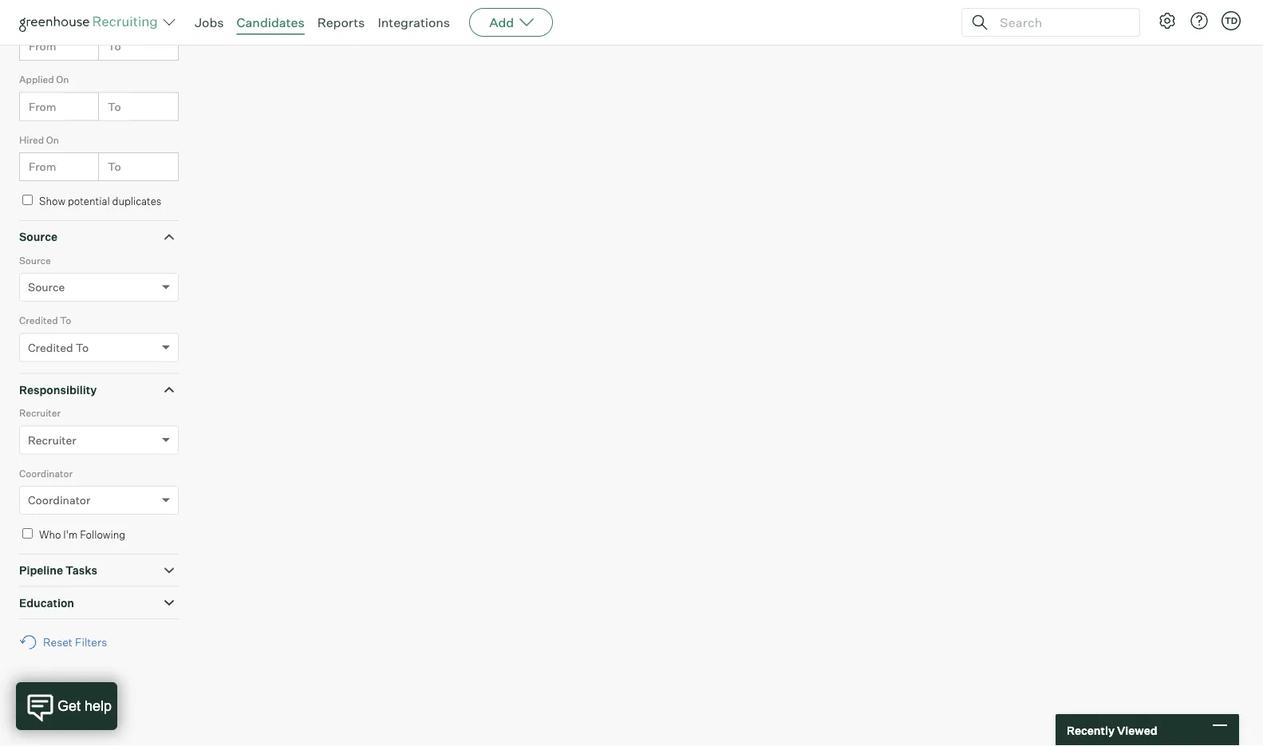Task type: locate. For each thing, give the bounding box(es) containing it.
recruiter
[[19, 408, 61, 420], [28, 434, 76, 448]]

source
[[19, 230, 58, 244], [19, 255, 51, 267], [28, 281, 65, 295]]

i'm
[[63, 529, 78, 542]]

potential
[[68, 195, 110, 208]]

from down last activity
[[29, 40, 56, 54]]

3 from from the top
[[29, 160, 56, 174]]

hired
[[19, 134, 44, 146]]

td button
[[1222, 11, 1241, 30]]

2 from from the top
[[29, 100, 56, 114]]

recently viewed
[[1067, 723, 1158, 737]]

1 vertical spatial from
[[29, 100, 56, 114]]

1 vertical spatial source
[[19, 255, 51, 267]]

who
[[39, 529, 61, 542]]

credited to down source element
[[19, 315, 71, 327]]

from
[[29, 40, 56, 54], [29, 100, 56, 114], [29, 160, 56, 174]]

pipeline
[[19, 564, 63, 578]]

source down show
[[19, 230, 58, 244]]

add button
[[469, 8, 553, 37]]

coordinator
[[19, 468, 73, 480], [28, 494, 90, 508]]

reports
[[317, 14, 365, 30]]

from down hired on
[[29, 160, 56, 174]]

on right applied
[[56, 74, 69, 86]]

0 vertical spatial from
[[29, 40, 56, 54]]

1 vertical spatial on
[[46, 134, 59, 146]]

candidates link
[[237, 14, 305, 30]]

to
[[108, 40, 121, 54], [108, 100, 121, 114], [108, 160, 121, 174], [60, 315, 71, 327], [76, 341, 89, 355]]

pipeline tasks
[[19, 564, 97, 578]]

viewed
[[1117, 723, 1158, 737]]

from down applied on
[[29, 100, 56, 114]]

to for hired on
[[108, 160, 121, 174]]

td button
[[1219, 8, 1244, 34]]

Search text field
[[996, 11, 1125, 34]]

2 vertical spatial from
[[29, 160, 56, 174]]

credited to up responsibility
[[28, 341, 89, 355]]

source up credited to element
[[28, 281, 65, 295]]

hired on
[[19, 134, 59, 146]]

coordinator element
[[19, 466, 179, 527]]

from for applied
[[29, 100, 56, 114]]

credited
[[19, 315, 58, 327], [28, 341, 73, 355]]

source down show potential duplicates checkbox
[[19, 255, 51, 267]]

greenhouse recruiting image
[[19, 13, 163, 32]]

source element
[[19, 253, 179, 313]]

1 from from the top
[[29, 40, 56, 54]]

0 vertical spatial on
[[56, 74, 69, 86]]

integrations link
[[378, 14, 450, 30]]

activity
[[41, 14, 75, 26]]

filters
[[75, 636, 107, 650]]

show
[[39, 195, 66, 208]]

source for credited to element
[[19, 255, 51, 267]]

show potential duplicates
[[39, 195, 162, 208]]

last activity
[[19, 14, 75, 26]]

credited down source element
[[19, 315, 58, 327]]

on
[[56, 74, 69, 86], [46, 134, 59, 146]]

0 vertical spatial source
[[19, 230, 58, 244]]

applied on
[[19, 74, 69, 86]]

credited to
[[19, 315, 71, 327], [28, 341, 89, 355]]

who i'm following
[[39, 529, 125, 542]]

applied
[[19, 74, 54, 86]]

on right hired
[[46, 134, 59, 146]]

credited up responsibility
[[28, 341, 73, 355]]



Task type: describe. For each thing, give the bounding box(es) containing it.
following
[[80, 529, 125, 542]]

last
[[19, 14, 39, 26]]

on for hired on
[[46, 134, 59, 146]]

responsibility
[[19, 383, 97, 397]]

credited to element
[[19, 313, 179, 374]]

reset filters
[[43, 636, 107, 650]]

1 vertical spatial coordinator
[[28, 494, 90, 508]]

recently
[[1067, 723, 1115, 737]]

Show potential duplicates checkbox
[[22, 195, 33, 206]]

2 vertical spatial source
[[28, 281, 65, 295]]

tasks
[[65, 564, 97, 578]]

education
[[19, 596, 74, 610]]

0 vertical spatial coordinator
[[19, 468, 73, 480]]

Who I'm Following checkbox
[[22, 529, 33, 539]]

td
[[1225, 15, 1238, 26]]

1 vertical spatial recruiter
[[28, 434, 76, 448]]

reports link
[[317, 14, 365, 30]]

to for applied on
[[108, 100, 121, 114]]

0 vertical spatial recruiter
[[19, 408, 61, 420]]

0 vertical spatial credited to
[[19, 315, 71, 327]]

recruiter element
[[19, 406, 179, 466]]

configure image
[[1158, 11, 1177, 30]]

from for last
[[29, 40, 56, 54]]

rejection reason element
[[19, 0, 179, 12]]

integrations
[[378, 14, 450, 30]]

reset
[[43, 636, 73, 650]]

1 vertical spatial credited
[[28, 341, 73, 355]]

add
[[489, 14, 514, 30]]

on for applied on
[[56, 74, 69, 86]]

0 vertical spatial credited
[[19, 315, 58, 327]]

candidates
[[237, 14, 305, 30]]

to for last activity
[[108, 40, 121, 54]]

reset filters button
[[19, 628, 115, 658]]

1 vertical spatial credited to
[[28, 341, 89, 355]]

jobs
[[195, 14, 224, 30]]

jobs link
[[195, 14, 224, 30]]

duplicates
[[112, 195, 162, 208]]

source for source element
[[19, 230, 58, 244]]

from for hired
[[29, 160, 56, 174]]



Task type: vqa. For each thing, say whether or not it's contained in the screenshot.
name associated with First
no



